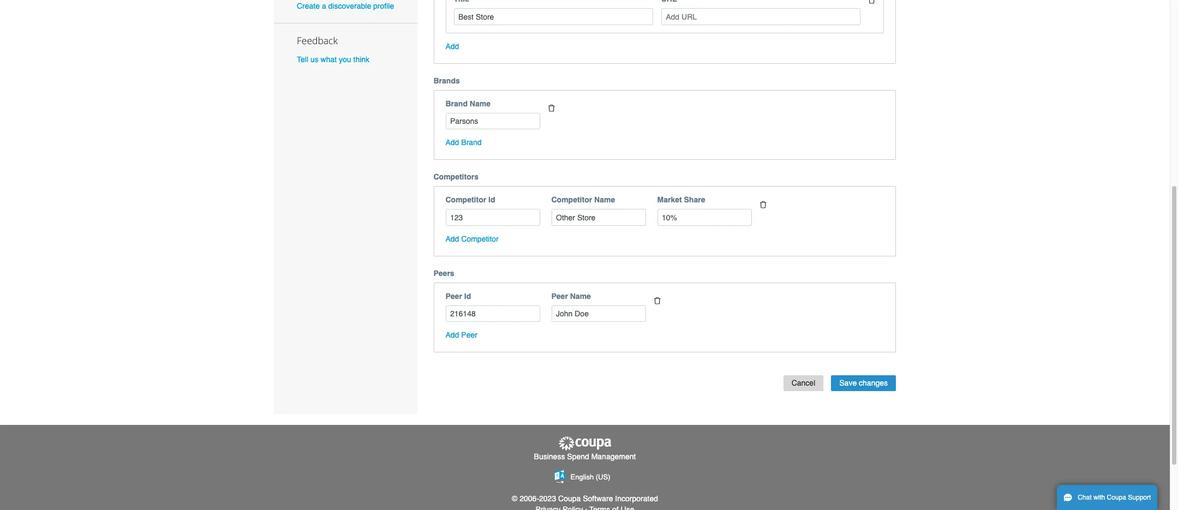 Task type: locate. For each thing, give the bounding box(es) containing it.
changes
[[859, 379, 888, 388]]

1 add from the top
[[446, 42, 459, 51]]

0 vertical spatial brand
[[446, 99, 468, 108]]

brand
[[446, 99, 468, 108], [461, 138, 482, 147]]

brand name
[[446, 99, 491, 108]]

add brand
[[446, 138, 482, 147]]

save
[[840, 379, 857, 388]]

name up 'competitor name' text field
[[594, 196, 615, 204]]

add up the brands
[[446, 42, 459, 51]]

peer down peers
[[446, 292, 462, 301]]

cancel
[[792, 379, 816, 388]]

0 horizontal spatial name
[[470, 99, 491, 108]]

name
[[470, 99, 491, 108], [594, 196, 615, 204], [570, 292, 591, 301]]

business spend management
[[534, 453, 636, 461]]

2 vertical spatial name
[[570, 292, 591, 301]]

competitor down competitors
[[446, 196, 486, 204]]

(us)
[[596, 473, 611, 482]]

1 vertical spatial brand
[[461, 138, 482, 147]]

name for brand name
[[470, 99, 491, 108]]

coupa right 2023 at the bottom of the page
[[558, 494, 581, 503]]

brand down the brands
[[446, 99, 468, 108]]

0 vertical spatial name
[[470, 99, 491, 108]]

peer up peer name text field at the bottom of page
[[552, 292, 568, 301]]

spend
[[567, 453, 589, 461]]

with
[[1094, 494, 1106, 502]]

profile
[[373, 2, 394, 11]]

id up peer id text field
[[464, 292, 471, 301]]

add up competitors
[[446, 138, 459, 147]]

1 vertical spatial name
[[594, 196, 615, 204]]

discoverable
[[328, 2, 371, 11]]

4 add from the top
[[446, 331, 459, 340]]

create
[[297, 2, 320, 11]]

1 horizontal spatial name
[[570, 292, 591, 301]]

0 horizontal spatial coupa
[[558, 494, 581, 503]]

name up brand name text field
[[470, 99, 491, 108]]

add peer button
[[446, 330, 478, 341]]

peer
[[446, 292, 462, 301], [552, 292, 568, 301], [461, 331, 478, 340]]

add competitor
[[446, 235, 499, 243]]

0 vertical spatial id
[[489, 196, 495, 204]]

URL text field
[[661, 8, 861, 25]]

chat with coupa support
[[1078, 494, 1151, 502]]

competitor up 'competitor name' text field
[[552, 196, 592, 204]]

2 horizontal spatial name
[[594, 196, 615, 204]]

software
[[583, 494, 613, 503]]

Brand Name text field
[[446, 113, 540, 130]]

competitor inside button
[[461, 235, 499, 243]]

brand down brand name text field
[[461, 138, 482, 147]]

peer id
[[446, 292, 471, 301]]

market
[[657, 196, 682, 204]]

business
[[534, 453, 565, 461]]

1 horizontal spatial coupa
[[1107, 494, 1127, 502]]

2 add from the top
[[446, 138, 459, 147]]

competitor
[[446, 196, 486, 204], [552, 196, 592, 204], [461, 235, 499, 243]]

1 horizontal spatial id
[[489, 196, 495, 204]]

peers
[[434, 269, 455, 278]]

coupa supplier portal image
[[558, 436, 612, 452]]

competitor down competitor id text box
[[461, 235, 499, 243]]

id for competitor id
[[489, 196, 495, 204]]

incorporated
[[615, 494, 658, 503]]

id
[[489, 196, 495, 204], [464, 292, 471, 301]]

add
[[446, 42, 459, 51], [446, 138, 459, 147], [446, 235, 459, 243], [446, 331, 459, 340]]

name for competitor name
[[594, 196, 615, 204]]

0 horizontal spatial id
[[464, 292, 471, 301]]

coupa right with
[[1107, 494, 1127, 502]]

Competitor Id text field
[[446, 209, 540, 226]]

name up peer name text field at the bottom of page
[[570, 292, 591, 301]]

Title text field
[[454, 8, 653, 25]]

1 vertical spatial id
[[464, 292, 471, 301]]

competitor name
[[552, 196, 615, 204]]

id for peer id
[[464, 292, 471, 301]]

tell
[[297, 55, 308, 64]]

a
[[322, 2, 326, 11]]

1 coupa from the left
[[1107, 494, 1127, 502]]

add down peer id
[[446, 331, 459, 340]]

Market Share text field
[[657, 209, 752, 226]]

cancel link
[[784, 376, 824, 391]]

chat
[[1078, 494, 1092, 502]]

name for peer name
[[570, 292, 591, 301]]

3 add from the top
[[446, 235, 459, 243]]

add up peers
[[446, 235, 459, 243]]

competitor id
[[446, 196, 495, 204]]

peer down peer id text field
[[461, 331, 478, 340]]

coupa
[[1107, 494, 1127, 502], [558, 494, 581, 503]]

tell us what you think button
[[297, 54, 370, 65]]

id up competitor id text box
[[489, 196, 495, 204]]



Task type: describe. For each thing, give the bounding box(es) containing it.
you
[[339, 55, 351, 64]]

create a discoverable profile link
[[297, 2, 394, 11]]

save changes button
[[832, 376, 896, 391]]

save changes
[[840, 379, 888, 388]]

add competitor button
[[446, 234, 499, 244]]

add brand button
[[446, 137, 482, 148]]

english
[[571, 473, 594, 482]]

add peer
[[446, 331, 478, 340]]

Peer Name text field
[[552, 306, 646, 322]]

feedback
[[297, 34, 338, 47]]

Competitor Name text field
[[552, 209, 646, 226]]

what
[[321, 55, 337, 64]]

market share
[[657, 196, 706, 204]]

peer for peer name
[[552, 292, 568, 301]]

brands
[[434, 76, 460, 85]]

share
[[684, 196, 706, 204]]

peer inside button
[[461, 331, 478, 340]]

add button
[[446, 41, 459, 52]]

peer for peer id
[[446, 292, 462, 301]]

peer name
[[552, 292, 591, 301]]

us
[[311, 55, 319, 64]]

2023
[[539, 494, 556, 503]]

english (us)
[[571, 473, 611, 482]]

©
[[512, 494, 518, 503]]

competitor for competitor id
[[446, 196, 486, 204]]

support
[[1128, 494, 1151, 502]]

management
[[592, 453, 636, 461]]

chat with coupa support button
[[1057, 485, 1158, 510]]

create a discoverable profile
[[297, 2, 394, 11]]

add for add peer
[[446, 331, 459, 340]]

© 2006-2023 coupa software incorporated
[[512, 494, 658, 503]]

competitor for competitor name
[[552, 196, 592, 204]]

competitors
[[434, 173, 479, 181]]

think
[[353, 55, 370, 64]]

add for add competitor
[[446, 235, 459, 243]]

tell us what you think
[[297, 55, 370, 64]]

2 coupa from the left
[[558, 494, 581, 503]]

brand inside button
[[461, 138, 482, 147]]

2006-
[[520, 494, 539, 503]]

add for add
[[446, 42, 459, 51]]

add for add brand
[[446, 138, 459, 147]]

coupa inside button
[[1107, 494, 1127, 502]]

Peer Id text field
[[446, 306, 540, 322]]



Task type: vqa. For each thing, say whether or not it's contained in the screenshot.
'Change image' associated with first Logo from right
no



